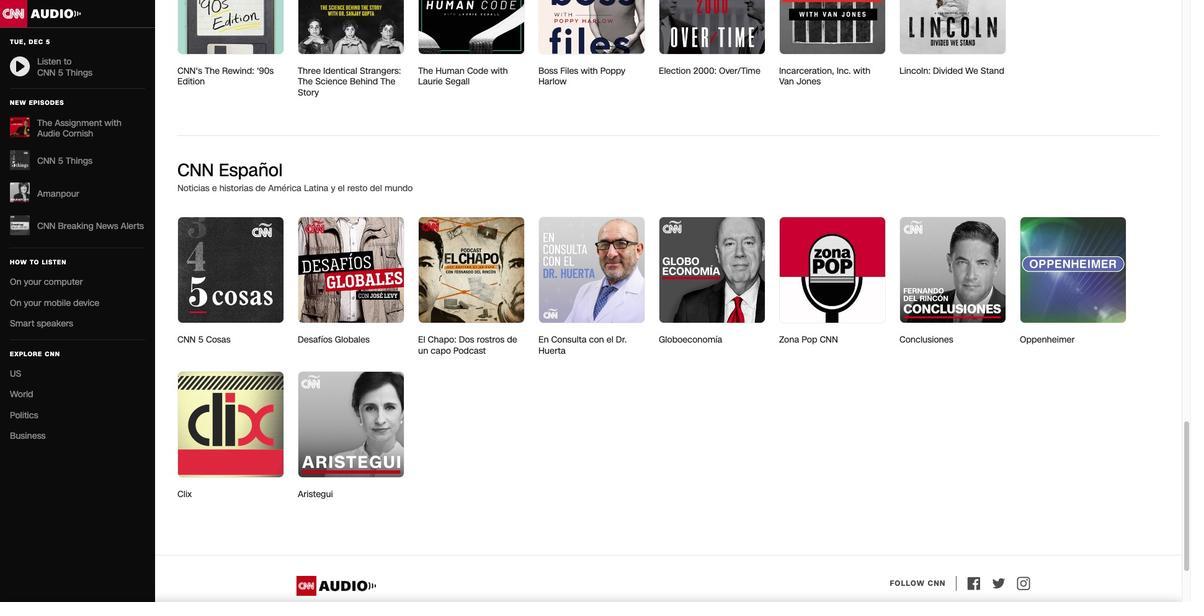 Task type: locate. For each thing, give the bounding box(es) containing it.
cnn's the rewind: '90s edition link
[[178, 0, 284, 88]]

with right assignment
[[105, 117, 122, 129]]

2000:
[[694, 65, 717, 77]]

election 2000: over/time
[[659, 65, 761, 77]]

cnn down 'audie'
[[37, 155, 56, 167]]

with inside incarceration, inc. with van jones
[[854, 65, 871, 77]]

dr.
[[616, 334, 627, 346]]

business
[[10, 430, 46, 442]]

things
[[66, 155, 92, 167]]

e
[[212, 183, 217, 194]]

lincoln: divided we stand
[[900, 65, 1005, 77]]

mundo
[[385, 183, 413, 194]]

1 vertical spatial 5
[[198, 334, 204, 346]]

cnn left historias
[[178, 158, 214, 183]]

1 your from the top
[[24, 276, 41, 288]]

the
[[205, 65, 220, 77], [418, 65, 433, 77], [298, 76, 313, 88], [381, 76, 396, 88], [37, 117, 52, 129]]

0 vertical spatial on
[[10, 276, 21, 288]]

un
[[418, 345, 429, 357]]

world
[[10, 389, 33, 400]]

cnn right follow
[[928, 578, 946, 588]]

conclusiones link
[[900, 217, 1007, 346]]

clix
[[178, 489, 192, 500]]

explore
[[10, 350, 42, 358]]

el left dr.
[[607, 334, 614, 346]]

5 left things on the top of the page
[[58, 155, 63, 167]]

on down how at the top left
[[10, 276, 21, 288]]

your for computer
[[24, 276, 41, 288]]

assignment
[[55, 117, 102, 129]]

with for incarceration, inc. with van jones
[[854, 65, 871, 77]]

inc.
[[837, 65, 851, 77]]

0 vertical spatial de
[[256, 183, 266, 194]]

cnn 5 things
[[37, 155, 92, 167]]

the human code with laurie segall
[[418, 65, 508, 88]]

on up smart
[[10, 297, 21, 309]]

the assignment with audie cornish
[[37, 117, 122, 140]]

zona pop cnn link
[[780, 217, 886, 346]]

election
[[659, 65, 691, 77]]

el inside 'cnn español noticias e historias de américa latina y el resto del mundo'
[[338, 183, 345, 194]]

how to listen
[[10, 258, 67, 267]]

us
[[10, 368, 21, 380]]

en consulta con el dr. huerta link
[[539, 217, 646, 357]]

huerta
[[539, 345, 566, 357]]

amanpour link
[[10, 183, 145, 205]]

0 horizontal spatial de
[[256, 183, 266, 194]]

business link
[[10, 430, 145, 442]]

with for the assignment with audie cornish
[[105, 117, 122, 129]]

1 on from the top
[[10, 276, 21, 288]]

amanpour
[[37, 188, 79, 200]]

the left science
[[298, 76, 313, 88]]

cnn left 'breaking' at the top left of the page
[[37, 220, 56, 232]]

5 for things
[[58, 155, 63, 167]]

the assignment with audie cornish link
[[10, 117, 145, 140]]

globoeconomía
[[659, 334, 723, 346]]

cnn left cosas
[[178, 334, 196, 346]]

on
[[10, 276, 21, 288], [10, 297, 21, 309]]

consulta
[[552, 334, 587, 346]]

to
[[30, 258, 39, 267]]

files
[[561, 65, 579, 77]]

chapo:
[[428, 334, 457, 346]]

1 vertical spatial de
[[507, 334, 518, 346]]

explore cnn
[[10, 350, 60, 358]]

'90s
[[257, 65, 274, 77]]

historias
[[220, 183, 253, 194]]

con
[[589, 334, 605, 346]]

1 horizontal spatial de
[[507, 334, 518, 346]]

on your computer
[[10, 276, 83, 288]]

capo
[[431, 345, 451, 357]]

0 horizontal spatial 5
[[58, 155, 63, 167]]

smart speakers link
[[10, 318, 145, 330]]

smart
[[10, 318, 34, 330]]

0 vertical spatial 5
[[58, 155, 63, 167]]

1 vertical spatial el
[[607, 334, 614, 346]]

el inside en consulta con el dr. huerta
[[607, 334, 614, 346]]

de right rostros
[[507, 334, 518, 346]]

instagram image
[[1017, 576, 1031, 591]]

el right y
[[338, 183, 345, 194]]

en
[[539, 334, 549, 346]]

el chapo: dos rostros de un capo podcast
[[418, 334, 518, 357]]

the inside "the human code with laurie segall"
[[418, 65, 433, 77]]

5 for cosas
[[198, 334, 204, 346]]

with inside the assignment with audie cornish
[[105, 117, 122, 129]]

zona
[[780, 334, 800, 346]]

cnn 5 cosas link
[[178, 217, 284, 346]]

on your computer link
[[10, 276, 145, 288]]

0 horizontal spatial el
[[338, 183, 345, 194]]

1 vertical spatial on
[[10, 297, 21, 309]]

the right cnn's
[[205, 65, 220, 77]]

dos
[[459, 334, 475, 346]]

twitter image
[[992, 576, 1007, 591]]

the human code with laurie segall link
[[418, 0, 525, 88]]

with inside boss files with poppy harlow
[[581, 65, 598, 77]]

your
[[24, 276, 41, 288], [24, 297, 41, 309]]

0 vertical spatial your
[[24, 276, 41, 288]]

three identical strangers: the science behind the story link
[[298, 0, 405, 98]]

cnn right explore
[[45, 350, 60, 358]]

poppy harlow image
[[539, 0, 646, 54]]

2 your from the top
[[24, 297, 41, 309]]

1 horizontal spatial 5
[[198, 334, 204, 346]]

globales
[[335, 334, 370, 346]]

cnn right pop
[[820, 334, 839, 346]]

oppenheimer link
[[1021, 217, 1127, 346]]

your up smart speakers
[[24, 297, 41, 309]]

with right code
[[491, 65, 508, 77]]

de left américa
[[256, 183, 266, 194]]

desafíos globales
[[298, 334, 370, 346]]

pop
[[802, 334, 818, 346]]

conclusiones
[[900, 334, 954, 346]]

josé antonio montenegro image
[[659, 217, 766, 323]]

harlow
[[539, 76, 567, 88]]

boss files with poppy harlow
[[539, 65, 626, 88]]

cnn inside cnn 5 things link
[[37, 155, 56, 167]]

politics
[[10, 409, 38, 421]]

new
[[10, 99, 26, 107]]

cnn 5 things link
[[10, 150, 145, 173]]

5 left cosas
[[198, 334, 204, 346]]

story
[[298, 87, 319, 98]]

with right inc.
[[854, 65, 871, 77]]

5
[[58, 155, 63, 167], [198, 334, 204, 346]]

1 vertical spatial your
[[24, 297, 41, 309]]

the down episodes
[[37, 117, 52, 129]]

follow cnn
[[890, 578, 946, 588]]

2 on from the top
[[10, 297, 21, 309]]

incarceration,
[[780, 65, 835, 77]]

0 vertical spatial el
[[338, 183, 345, 194]]

incarceration, inc. with van jones link
[[780, 0, 886, 88]]

aristegui
[[298, 489, 333, 500]]

with right "files"
[[581, 65, 598, 77]]

politics link
[[10, 409, 145, 421]]

1 horizontal spatial el
[[607, 334, 614, 346]]

stand
[[981, 65, 1005, 77]]

incarceration, inc. with van jones
[[780, 65, 871, 88]]

edition
[[178, 76, 205, 88]]

your down the 'to'
[[24, 276, 41, 288]]

de inside 'cnn español noticias e historias de américa latina y el resto del mundo'
[[256, 183, 266, 194]]

the left human
[[418, 65, 433, 77]]



Task type: vqa. For each thing, say whether or not it's contained in the screenshot.
its in the Garcia tweeted that the city is also looking to establish additional guidance for the use of its beaches.
no



Task type: describe. For each thing, give the bounding box(es) containing it.
boss files with poppy harlow link
[[539, 0, 646, 88]]

the inside the assignment with audie cornish
[[37, 117, 52, 129]]

listen
[[42, 258, 67, 267]]

the right behind
[[381, 76, 396, 88]]

code
[[467, 65, 489, 77]]

cnn 5 cosas
[[178, 334, 231, 346]]

cnn inside cnn breaking news alerts link
[[37, 220, 56, 232]]

cornish
[[63, 128, 93, 140]]

lincoln:
[[900, 65, 931, 77]]

with for boss files with poppy harlow
[[581, 65, 598, 77]]

how
[[10, 258, 27, 267]]

el
[[418, 334, 426, 346]]

election 2000: over/time link
[[659, 0, 766, 77]]

rostros
[[477, 334, 505, 346]]

boss
[[539, 65, 558, 77]]

joaquín "chapo" guzmán image
[[418, 217, 525, 323]]

divided
[[934, 65, 964, 77]]

with inside "the human code with laurie segall"
[[491, 65, 508, 77]]

world link
[[10, 389, 145, 400]]

smart speakers
[[10, 318, 73, 330]]

cnn inside cnn 5 cosas link
[[178, 334, 196, 346]]

over/time
[[719, 65, 761, 77]]

science
[[315, 76, 348, 88]]

clix link
[[178, 371, 284, 500]]

news
[[96, 220, 118, 232]]

podcast
[[454, 345, 486, 357]]

abraham lincoln image
[[900, 0, 1007, 54]]

y
[[331, 183, 336, 194]]

rewind:
[[222, 65, 254, 77]]

episodes
[[29, 99, 64, 107]]

facebook image
[[967, 576, 982, 591]]

desafíos
[[298, 334, 333, 346]]

español
[[219, 158, 283, 183]]

on for on your computer
[[10, 276, 21, 288]]

oppenheimer
[[1021, 334, 1075, 346]]

strangers:
[[360, 65, 401, 77]]

cnn español noticias e historias de américa latina y el resto del mundo
[[178, 158, 413, 194]]

three identical strangers: the science behind the story
[[298, 65, 401, 98]]

the inside cnn's the rewind: '90s edition
[[205, 65, 220, 77]]

resto
[[347, 183, 368, 194]]

identical
[[323, 65, 358, 77]]

segall
[[446, 76, 470, 88]]

mobile
[[44, 297, 71, 309]]

laurie
[[418, 76, 443, 88]]

us link
[[10, 368, 145, 380]]

noticias
[[178, 183, 210, 194]]

behind
[[350, 76, 378, 88]]

carmen aristegui image
[[298, 371, 405, 478]]

globoeconomía link
[[659, 217, 766, 346]]

breaking
[[58, 220, 94, 232]]

your for mobile
[[24, 297, 41, 309]]

human
[[436, 65, 465, 77]]

cosas
[[206, 334, 231, 346]]

device
[[73, 297, 100, 309]]

new episodes
[[10, 99, 64, 107]]

audie
[[37, 128, 60, 140]]

el chapo: dos rostros de un capo podcast link
[[418, 217, 525, 357]]

jones
[[797, 76, 821, 88]]

former president george w. bush and former vice-president al gore image
[[659, 0, 766, 54]]

poppy
[[601, 65, 626, 77]]

we
[[966, 65, 979, 77]]

three
[[298, 65, 321, 77]]

on your mobile device
[[10, 297, 100, 309]]

cnn inside zona pop cnn link
[[820, 334, 839, 346]]

de inside el chapo: dos rostros de un capo podcast
[[507, 334, 518, 346]]

follow
[[890, 578, 925, 588]]

on for on your mobile device
[[10, 297, 21, 309]]

cnn breaking news alerts
[[37, 220, 144, 232]]

del
[[370, 183, 382, 194]]

cnn's the rewind: '90s edition
[[178, 65, 274, 88]]

américa
[[268, 183, 302, 194]]

cnn inside 'cnn español noticias e historias de américa latina y el resto del mundo'
[[178, 158, 214, 183]]

zona pop cnn
[[780, 334, 839, 346]]

van
[[780, 76, 795, 88]]

en consulta con el dr. huerta
[[539, 334, 627, 357]]

on your mobile device link
[[10, 297, 145, 309]]

cnn breaking news alerts link
[[10, 215, 145, 238]]



